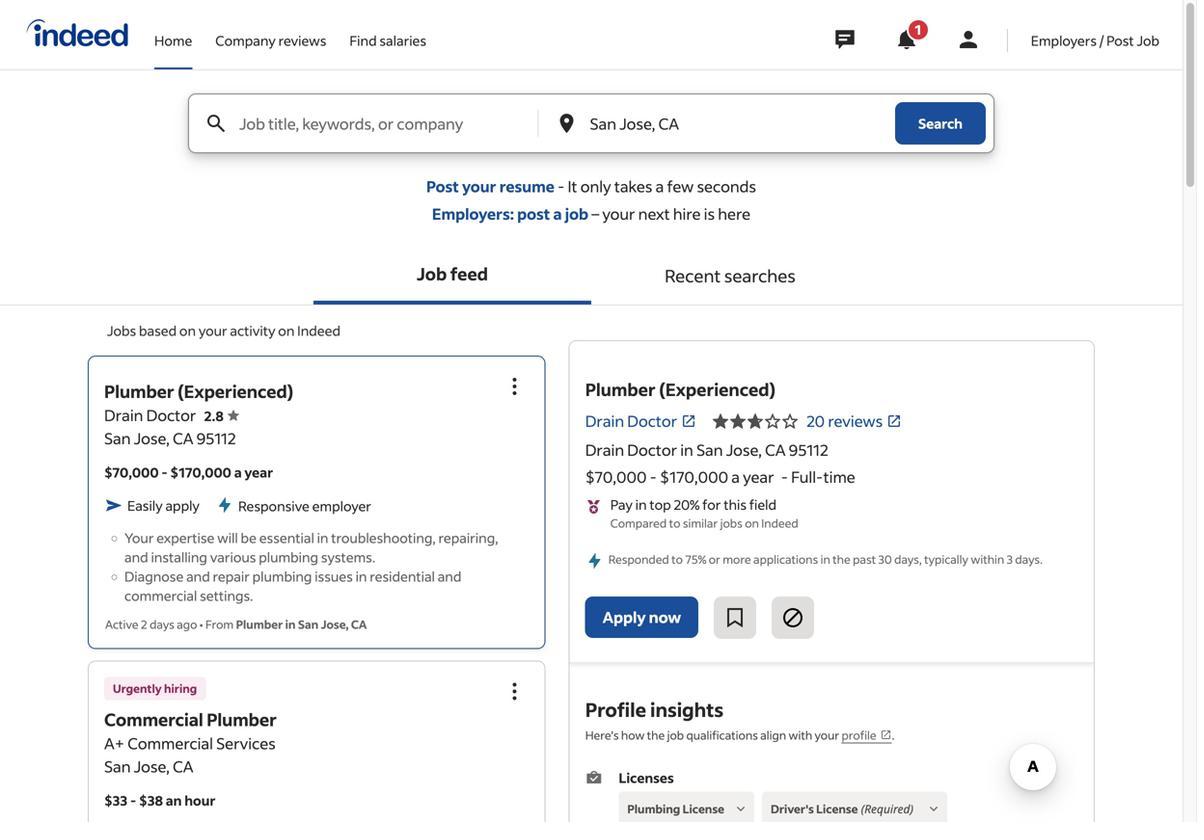 Task type: vqa. For each thing, say whether or not it's contained in the screenshot.
NC
no



Task type: locate. For each thing, give the bounding box(es) containing it.
post your resume - it only takes a few seconds
[[426, 177, 756, 196]]

license right driver's
[[816, 802, 858, 817]]

2 license from the left
[[816, 802, 858, 817]]

align
[[760, 728, 786, 743]]

jose,
[[134, 429, 170, 449], [726, 440, 762, 460], [321, 617, 349, 632], [134, 757, 170, 777]]

2.8 out of 5 stars image
[[712, 410, 799, 433]]

employer
[[312, 498, 371, 515]]

to left 75%
[[672, 552, 683, 567]]

tab list
[[0, 247, 1183, 306]]

$70,000 for $70,000 - $170,000 a year
[[104, 464, 159, 481]]

a
[[656, 177, 664, 196], [553, 204, 562, 224], [234, 464, 242, 481], [731, 467, 740, 487]]

1 horizontal spatial reviews
[[828, 411, 883, 431]]

1 horizontal spatial year
[[743, 467, 774, 487]]

1 horizontal spatial job
[[667, 728, 684, 743]]

$33 - $38 an hour
[[104, 792, 215, 810]]

0 horizontal spatial and
[[124, 549, 148, 566]]

the left past
[[833, 552, 851, 567]]

to down the 20%
[[669, 516, 680, 531]]

san up easily
[[104, 429, 131, 449]]

pay
[[610, 496, 633, 514]]

apply
[[603, 608, 646, 628]]

jose, inside a+ commercial services san jose, ca
[[134, 757, 170, 777]]

a up responsive
[[234, 464, 242, 481]]

san up "$70,000 - $170,000 a year - full-time" on the bottom of page
[[696, 440, 723, 460]]

hiring
[[164, 681, 197, 696]]

and down installing
[[186, 568, 210, 585]]

post
[[1107, 32, 1134, 49], [426, 177, 459, 196]]

20 reviews
[[806, 411, 883, 431]]

jose, down 2.8 out of 5 stars image
[[726, 440, 762, 460]]

$170,000 up the 20%
[[660, 467, 728, 487]]

$38
[[139, 792, 163, 810]]

- up easily apply
[[161, 464, 167, 481]]

plumber (experienced) up drain doctor link
[[585, 379, 776, 401]]

$70,000 up pay
[[585, 467, 647, 487]]

this
[[724, 496, 747, 514]]

0 vertical spatial job
[[565, 204, 588, 224]]

profile
[[842, 728, 876, 743]]

1 horizontal spatial license
[[816, 802, 858, 817]]

is
[[704, 204, 715, 224]]

drain up pay
[[585, 411, 624, 431]]

jose, up "$38"
[[134, 757, 170, 777]]

on
[[179, 322, 196, 340], [278, 322, 295, 340], [745, 516, 759, 531]]

2 horizontal spatial on
[[745, 516, 759, 531]]

0 vertical spatial to
[[669, 516, 680, 531]]

a left few
[[656, 177, 664, 196]]

1 vertical spatial job
[[667, 728, 684, 743]]

profile
[[585, 698, 646, 723]]

0 horizontal spatial job
[[565, 204, 588, 224]]

1 horizontal spatial indeed
[[761, 516, 798, 531]]

0 horizontal spatial license
[[683, 802, 724, 817]]

your
[[124, 529, 154, 547]]

- for $33 - $38 an hour
[[130, 792, 136, 810]]

(required)
[[861, 802, 913, 818]]

plumber up the services
[[207, 709, 277, 731]]

home link
[[154, 0, 192, 66]]

Edit location text field
[[586, 95, 857, 152]]

1 horizontal spatial and
[[186, 568, 210, 585]]

(experienced) up 2.8 out of five stars rating icon
[[178, 381, 293, 403]]

1 vertical spatial reviews
[[828, 411, 883, 431]]

commercial inside a+ commercial services san jose, ca
[[128, 734, 213, 754]]

1 vertical spatial plumbing
[[252, 568, 312, 585]]

apply
[[165, 497, 200, 515]]

and
[[124, 549, 148, 566], [186, 568, 210, 585], [438, 568, 461, 585]]

job inside button
[[417, 263, 447, 285]]

more
[[723, 552, 751, 567]]

plumber (experienced) button
[[104, 381, 293, 403]]

95112 down '2.8'
[[197, 429, 236, 449]]

recent
[[665, 265, 721, 287]]

responded to 75% or more applications in the past 30 days, typically within 3 days.
[[608, 552, 1043, 567]]

license inside driver's license (required)
[[816, 802, 858, 817]]

job left 'feed'
[[417, 263, 447, 285]]

1 vertical spatial job
[[417, 263, 447, 285]]

messages unread count 0 image
[[832, 20, 857, 59]]

ca inside a+ commercial services san jose, ca
[[173, 757, 193, 777]]

1 horizontal spatial on
[[278, 322, 295, 340]]

0 vertical spatial plumbing
[[259, 549, 318, 566]]

1 horizontal spatial the
[[833, 552, 851, 567]]

the
[[833, 552, 851, 567], [647, 728, 665, 743]]

0 vertical spatial reviews
[[278, 32, 326, 49]]

$170,000 up apply
[[170, 464, 231, 481]]

doctor
[[146, 406, 196, 425], [627, 411, 677, 431], [627, 440, 677, 460]]

year
[[244, 464, 273, 481], [743, 467, 774, 487]]

post
[[517, 204, 550, 224]]

license
[[683, 802, 724, 817], [816, 802, 858, 817]]

license inside button
[[683, 802, 724, 817]]

license left missing qualification image
[[683, 802, 724, 817]]

$70,000
[[104, 464, 159, 481], [585, 467, 647, 487]]

1 horizontal spatial job
[[1137, 32, 1159, 49]]

ca up an
[[173, 757, 193, 777]]

on right 'activity'
[[278, 322, 295, 340]]

indeed inside pay in top 20% for this field compared to similar jobs on indeed
[[761, 516, 798, 531]]

0 vertical spatial indeed
[[297, 322, 340, 340]]

commercial plumber
[[104, 709, 277, 731]]

post inside "profile insights" main content
[[426, 177, 459, 196]]

missing qualification image
[[732, 801, 750, 819]]

on inside pay in top 20% for this field compared to similar jobs on indeed
[[745, 516, 759, 531]]

plumbing license
[[627, 802, 724, 817]]

drain
[[104, 406, 143, 425], [585, 411, 624, 431], [585, 440, 624, 460]]

- up top
[[650, 467, 657, 487]]

1 vertical spatial indeed
[[761, 516, 798, 531]]

post right '/'
[[1107, 32, 1134, 49]]

and down your
[[124, 549, 148, 566]]

ca up $70,000 - $170,000 a year
[[173, 429, 193, 449]]

1 license from the left
[[683, 802, 724, 817]]

recent searches
[[665, 265, 796, 287]]

a+
[[104, 734, 124, 754]]

job down the it
[[565, 204, 588, 224]]

on right based
[[179, 322, 196, 340]]

commercial down urgently hiring
[[104, 709, 203, 731]]

0 horizontal spatial year
[[244, 464, 273, 481]]

not interested image
[[781, 607, 805, 630]]

0 horizontal spatial job
[[417, 263, 447, 285]]

drain down drain doctor link
[[585, 440, 624, 460]]

1 vertical spatial to
[[672, 552, 683, 567]]

similar
[[683, 516, 718, 531]]

job for the
[[667, 728, 684, 743]]

employers / post job link
[[1031, 0, 1159, 66]]

san jose, ca 95112
[[104, 429, 236, 449]]

0 horizontal spatial indeed
[[297, 322, 340, 340]]

jobs
[[107, 322, 136, 340]]

your next hire is here
[[602, 204, 751, 224]]

0 vertical spatial post
[[1107, 32, 1134, 49]]

post up employers:
[[426, 177, 459, 196]]

company reviews link
[[215, 0, 326, 66]]

(experienced)
[[659, 379, 776, 401], [178, 381, 293, 403]]

few
[[667, 177, 694, 196]]

only
[[580, 177, 611, 196]]

1 horizontal spatial 95112
[[789, 440, 829, 460]]

profile insights
[[585, 698, 723, 723]]

an
[[166, 792, 182, 810]]

1 vertical spatial post
[[426, 177, 459, 196]]

salaries
[[379, 32, 426, 49]]

$170,000
[[170, 464, 231, 481], [660, 467, 728, 487]]

reviews inside "profile insights" main content
[[828, 411, 883, 431]]

reviews inside "link"
[[278, 32, 326, 49]]

pay in top 20% for this field compared to similar jobs on indeed
[[610, 496, 798, 531]]

year up field
[[743, 467, 774, 487]]

0 horizontal spatial drain doctor
[[104, 406, 196, 425]]

a right "post"
[[553, 204, 562, 224]]

0 horizontal spatial reviews
[[278, 32, 326, 49]]

0 horizontal spatial post
[[426, 177, 459, 196]]

- for $70,000 - $170,000 a year
[[161, 464, 167, 481]]

job down "insights" at bottom right
[[667, 728, 684, 743]]

easily
[[127, 497, 163, 515]]

residential
[[370, 568, 435, 585]]

applications
[[753, 552, 818, 567]]

reviews right 20
[[828, 411, 883, 431]]

0 horizontal spatial 95112
[[197, 429, 236, 449]]

drain doctor up san jose, ca 95112
[[104, 406, 196, 425]]

job right '/'
[[1137, 32, 1159, 49]]

0 horizontal spatial on
[[179, 322, 196, 340]]

settings.
[[200, 587, 253, 605]]

license for plumbing license
[[683, 802, 724, 817]]

reviews right 'company'
[[278, 32, 326, 49]]

to
[[669, 516, 680, 531], [672, 552, 683, 567]]

0 vertical spatial job
[[1137, 32, 1159, 49]]

0 horizontal spatial $70,000
[[104, 464, 159, 481]]

apply now
[[603, 608, 681, 628]]

0 horizontal spatial the
[[647, 728, 665, 743]]

(experienced) up 2.8 out of 5 stars image
[[659, 379, 776, 401]]

san down issues
[[298, 617, 319, 632]]

1 horizontal spatial $170,000
[[660, 467, 728, 487]]

san down a+
[[104, 757, 131, 777]]

1
[[915, 21, 921, 38]]

driver's license (required)
[[771, 802, 913, 818]]

0 horizontal spatial $170,000
[[170, 464, 231, 481]]

- left full- on the bottom right
[[781, 467, 788, 487]]

in up compared
[[635, 496, 647, 514]]

systems.
[[321, 549, 375, 566]]

employers / post job
[[1031, 32, 1159, 49]]

indeed down field
[[761, 516, 798, 531]]

in up systems.
[[317, 529, 328, 547]]

$70,000 up easily
[[104, 464, 159, 481]]

plumber (experienced) up '2.8'
[[104, 381, 293, 403]]

commercial down commercial plumber
[[128, 734, 213, 754]]

in inside pay in top 20% for this field compared to similar jobs on indeed
[[635, 496, 647, 514]]

drain doctor up drain doctor in san jose, ca 95112
[[585, 411, 677, 431]]

indeed
[[297, 322, 340, 340], [761, 516, 798, 531]]

repair
[[213, 568, 250, 585]]

2.8 out of five stars rating image
[[204, 408, 239, 425]]

the right the how
[[647, 728, 665, 743]]

urgently hiring
[[113, 681, 197, 696]]

–
[[588, 204, 602, 224]]

feed
[[450, 263, 488, 285]]

based
[[139, 322, 177, 340]]

hire
[[673, 204, 701, 224]]

jose, down issues
[[321, 617, 349, 632]]

- right $33
[[130, 792, 136, 810]]

plumber (experienced)
[[585, 379, 776, 401], [104, 381, 293, 403]]

$170,000 for $70,000 - $170,000 a year
[[170, 464, 231, 481]]

year up responsive
[[244, 464, 273, 481]]

indeed right 'activity'
[[297, 322, 340, 340]]

jose, up $70,000 - $170,000 a year
[[134, 429, 170, 449]]

95112 up full- on the bottom right
[[789, 440, 829, 460]]

1 vertical spatial commercial
[[128, 734, 213, 754]]

on right the jobs
[[745, 516, 759, 531]]

1 horizontal spatial post
[[1107, 32, 1134, 49]]

activity
[[230, 322, 275, 340]]

1 horizontal spatial $70,000
[[585, 467, 647, 487]]

to inside pay in top 20% for this field compared to similar jobs on indeed
[[669, 516, 680, 531]]

0 horizontal spatial plumber (experienced)
[[104, 381, 293, 403]]

and down repairing,
[[438, 568, 461, 585]]

reviews for 20 reviews
[[828, 411, 883, 431]]

seconds
[[697, 177, 756, 196]]

0 vertical spatial the
[[833, 552, 851, 567]]



Task type: describe. For each thing, give the bounding box(es) containing it.
company reviews
[[215, 32, 326, 49]]

.
[[892, 728, 895, 743]]

your right with
[[815, 728, 839, 743]]

san inside a+ commercial services san jose, ca
[[104, 757, 131, 777]]

commercial plumber button
[[104, 709, 277, 731]]

find salaries
[[350, 32, 426, 49]]

profile insights main content
[[0, 94, 1183, 823]]

2.8
[[204, 408, 224, 425]]

- for $70,000 - $170,000 a year - full-time
[[650, 467, 657, 487]]

your expertise will be essential in troubleshooting, repairing, and installing various plumbing systems. diagnose and repair plumbing issues in residential and commercial settings.
[[124, 529, 498, 605]]

plumber up drain doctor link
[[585, 379, 656, 401]]

takes
[[614, 177, 652, 196]]

days
[[150, 617, 174, 632]]

20 reviews link
[[806, 411, 902, 431]]

doctor up drain doctor in san jose, ca 95112
[[627, 411, 677, 431]]

active 2 days ago • from plumber in san jose, ca
[[105, 617, 367, 632]]

or
[[709, 552, 720, 567]]

services
[[216, 734, 276, 754]]

find salaries link
[[350, 0, 426, 66]]

jobs
[[720, 516, 743, 531]]

3
[[1007, 552, 1013, 567]]

driver's
[[771, 802, 814, 817]]

in left past
[[820, 552, 830, 567]]

plumber right from
[[236, 617, 283, 632]]

/
[[1100, 32, 1104, 49]]

issues
[[315, 568, 353, 585]]

$70,000 - $170,000 a year
[[104, 464, 273, 481]]

search
[[918, 115, 963, 132]]

ca down issues
[[351, 617, 367, 632]]

home
[[154, 32, 192, 49]]

resume
[[499, 177, 555, 196]]

year for $70,000 - $170,000 a year
[[244, 464, 273, 481]]

job for a
[[565, 204, 588, 224]]

reviews for company reviews
[[278, 32, 326, 49]]

- left the it
[[558, 177, 565, 196]]

your up employers:
[[462, 177, 496, 196]]

installing
[[151, 549, 207, 566]]

be
[[241, 529, 257, 547]]

in down systems.
[[356, 568, 367, 585]]

year for $70,000 - $170,000 a year - full-time
[[743, 467, 774, 487]]

from
[[205, 617, 234, 632]]

plumber up san jose, ca 95112
[[104, 381, 174, 403]]

20
[[806, 411, 825, 431]]

$70,000 - $170,000 a year - full-time
[[585, 467, 855, 487]]

commercial
[[124, 587, 197, 605]]

tab list containing job feed
[[0, 247, 1183, 306]]

drain doctor link
[[585, 410, 696, 433]]

here's
[[585, 728, 619, 743]]

responsive
[[238, 498, 310, 515]]

troubleshooting,
[[331, 529, 436, 547]]

$70,000 for $70,000 - $170,000 a year - full-time
[[585, 467, 647, 487]]

field
[[749, 496, 777, 514]]

post your resume link
[[426, 177, 555, 196]]

in up "$70,000 - $170,000 a year - full-time" on the bottom of page
[[680, 440, 693, 460]]

days,
[[894, 552, 922, 567]]

find
[[350, 32, 377, 49]]

your left 'activity'
[[199, 322, 227, 340]]

0 horizontal spatial (experienced)
[[178, 381, 293, 403]]

responsive employer
[[238, 498, 371, 515]]

employers: post a job
[[432, 204, 588, 224]]

will
[[217, 529, 238, 547]]

searches
[[724, 265, 796, 287]]

within
[[971, 552, 1004, 567]]

licenses group
[[585, 768, 1078, 823]]

save this job image
[[724, 607, 747, 630]]

ago
[[177, 617, 197, 632]]

drain doctor in san jose, ca 95112
[[585, 440, 829, 460]]

doctor down drain doctor link
[[627, 440, 677, 460]]

jobs based on your activity on indeed
[[107, 322, 340, 340]]

your down takes
[[602, 204, 635, 224]]

search: Job title, keywords, or company text field
[[235, 95, 537, 152]]

hour
[[184, 792, 215, 810]]

1 horizontal spatial drain doctor
[[585, 411, 677, 431]]

2 horizontal spatial and
[[438, 568, 461, 585]]

plumbing
[[627, 802, 680, 817]]

job actions for plumber (experienced) is collapsed image
[[503, 375, 526, 398]]

$170,000 for $70,000 - $170,000 a year - full-time
[[660, 467, 728, 487]]

license for driver's license (required)
[[816, 802, 858, 817]]

full-
[[791, 467, 823, 487]]

insights
[[650, 698, 723, 723]]

days.
[[1015, 552, 1043, 567]]

•
[[199, 617, 203, 632]]

employers
[[1031, 32, 1097, 49]]

how
[[621, 728, 645, 743]]

1 horizontal spatial (experienced)
[[659, 379, 776, 401]]

compared
[[610, 516, 667, 531]]

search button
[[895, 102, 986, 145]]

drain up san jose, ca 95112
[[104, 406, 143, 425]]

here
[[718, 204, 751, 224]]

urgently
[[113, 681, 162, 696]]

account image
[[957, 28, 980, 51]]

a up this
[[731, 467, 740, 487]]

apply now button
[[585, 597, 698, 639]]

doctor up san jose, ca 95112
[[146, 406, 196, 425]]

profile link
[[842, 728, 892, 744]]

essential
[[259, 529, 314, 547]]

recent searches button
[[591, 247, 869, 305]]

diagnose
[[124, 568, 184, 585]]

drain inside drain doctor link
[[585, 411, 624, 431]]

2
[[141, 617, 147, 632]]

missing qualification image
[[925, 801, 942, 819]]

1 horizontal spatial plumber (experienced)
[[585, 379, 776, 401]]

1 vertical spatial the
[[647, 728, 665, 743]]

75%
[[685, 552, 706, 567]]

employers: post a job link
[[432, 204, 588, 224]]

0 vertical spatial commercial
[[104, 709, 203, 731]]

top
[[650, 496, 671, 514]]

plumbing license button
[[619, 793, 754, 823]]

in down your expertise will be essential in troubleshooting, repairing, and installing various plumbing systems. diagnose and repair plumbing issues in residential and commercial settings.
[[285, 617, 296, 632]]

30
[[878, 552, 892, 567]]

job actions for commercial plumber is collapsed image
[[503, 680, 526, 704]]

ca down 2.8 out of 5 stars image
[[765, 440, 786, 460]]

Search search field
[[173, 94, 1010, 177]]

$33
[[104, 792, 128, 810]]



